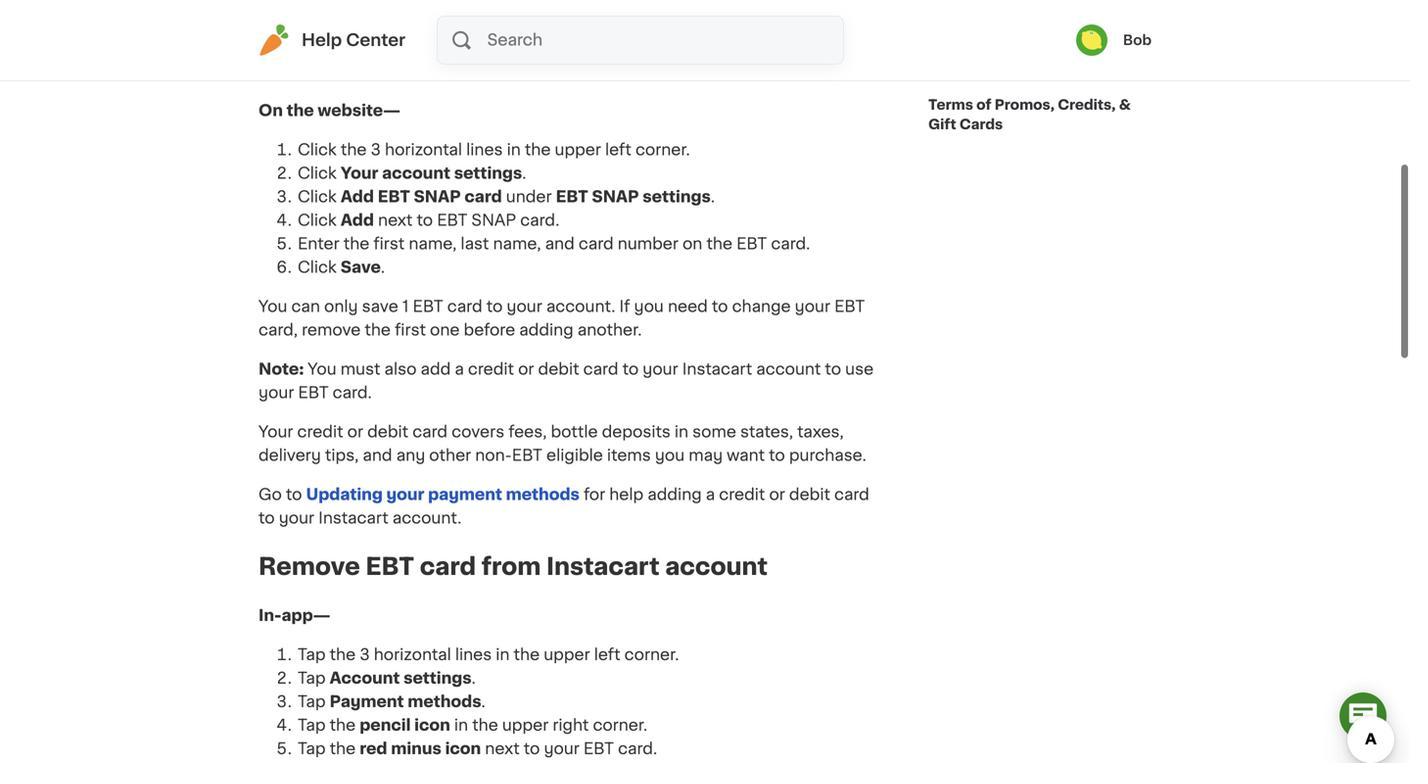 Task type: describe. For each thing, give the bounding box(es) containing it.
save
[[362, 299, 399, 314]]

before
[[464, 322, 516, 338]]

lines for settings
[[466, 142, 503, 158]]

tap the 3 horizontal lines in the upper left corner. tap account settings . tap payment methods . tap the pencil icon in the upper right corner. tap the red minus icon next to your ebt card.
[[298, 647, 679, 757]]

you must also add a credit or debit card to your instacart account to use your ebt card.
[[259, 361, 874, 401]]

help
[[302, 32, 342, 49]]

covers
[[452, 424, 505, 440]]

you for can
[[259, 299, 287, 314]]

from
[[482, 555, 541, 579]]

may
[[689, 448, 723, 463]]

can
[[291, 299, 320, 314]]

to inside 'your credit or debit card covers fees, bottle deposits in some states, taxes, delivery tips, and any other non-ebt eligible items you may want to purchase.'
[[769, 448, 786, 463]]

adding inside for help adding a credit or debit card to your instacart account.
[[648, 487, 702, 502]]

first inside enter the first name, last name, and card number on the ebt card. re-enter card number to confirm.
[[374, 16, 405, 32]]

delivery
[[259, 448, 321, 463]]

bob link
[[1077, 24, 1152, 56]]

terms of promos, credits, & gift cards link
[[929, 87, 1152, 142]]

name, right center
[[409, 16, 457, 32]]

change
[[733, 299, 791, 314]]

help center
[[302, 32, 406, 49]]

horizontal for settings
[[374, 647, 451, 663]]

first inside 'you can only save 1 ebt card to your account. if you need to change your ebt card, remove the first one before adding another.'
[[395, 322, 426, 338]]

first inside click the 3 horizontal lines in the upper left corner. click your account settings . click add ebt snap card under ebt snap settings . click add next to ebt snap card. enter the first name, last name, and card number on the ebt card. click save .
[[374, 236, 405, 252]]

updating your payment methods link
[[306, 487, 580, 502]]

2 vertical spatial corner.
[[593, 718, 648, 734]]

eligible
[[547, 448, 603, 463]]

tips,
[[325, 448, 359, 463]]

non-
[[475, 448, 512, 463]]

1 vertical spatial icon
[[445, 741, 481, 757]]

cards
[[960, 118, 1004, 131]]

ebt inside "you must also add a credit or debit card to your instacart account to use your ebt card."
[[298, 385, 329, 401]]

profile
[[929, 27, 977, 41]]

or inside "you must also add a credit or debit card to your instacart account to use your ebt card."
[[518, 361, 534, 377]]

1 add from the top
[[341, 189, 374, 205]]

&
[[1120, 98, 1131, 112]]

save
[[341, 259, 381, 275]]

corner. for upper
[[625, 647, 679, 663]]

in inside 'your credit or debit card covers fees, bottle deposits in some states, taxes, delivery tips, and any other non-ebt eligible items you may want to purchase.'
[[675, 424, 689, 440]]

account for settings
[[382, 165, 451, 181]]

upper for .
[[544, 647, 590, 663]]

5 click from the top
[[298, 259, 337, 275]]

terms of promos, credits, & gift cards
[[929, 98, 1131, 131]]

to inside click the 3 horizontal lines in the upper left corner. click your account settings . click add ebt snap card under ebt snap settings . click add next to ebt snap card. enter the first name, last name, and card number on the ebt card. click save .
[[417, 212, 433, 228]]

2 tap from the top
[[298, 671, 326, 687]]

instacart image
[[259, 24, 290, 56]]

under
[[506, 189, 552, 205]]

instacart inside "you must also add a credit or debit card to your instacart account to use your ebt card."
[[683, 361, 753, 377]]

and inside profile and account settings link
[[980, 27, 1007, 41]]

1 click from the top
[[298, 142, 337, 158]]

fees,
[[509, 424, 547, 440]]

states,
[[741, 424, 794, 440]]

your inside tap the 3 horizontal lines in the upper left corner. tap account settings . tap payment methods . tap the pencil icon in the upper right corner. tap the red minus icon next to your ebt card.
[[544, 741, 580, 757]]

in right pencil
[[455, 718, 468, 734]]

4 click from the top
[[298, 212, 337, 228]]

number inside click the 3 horizontal lines in the upper left corner. click your account settings . click add ebt snap card under ebt snap settings . click add next to ebt snap card. enter the first name, last name, and card number on the ebt card. click save .
[[618, 236, 679, 252]]

left for .
[[605, 142, 632, 158]]

deposits
[[602, 424, 671, 440]]

card inside 'your credit or debit card covers fees, bottle deposits in some states, taxes, delivery tips, and any other non-ebt eligible items you may want to purchase.'
[[413, 424, 448, 440]]

help center link
[[259, 24, 406, 56]]

debit inside for help adding a credit or debit card to your instacart account.
[[790, 487, 831, 502]]

you for must
[[308, 361, 337, 377]]

5 tap from the top
[[298, 741, 326, 757]]

credit inside 'your credit or debit card covers fees, bottle deposits in some states, taxes, delivery tips, and any other non-ebt eligible items you may want to purchase.'
[[297, 424, 344, 440]]

card. inside "you must also add a credit or debit card to your instacart account to use your ebt card."
[[333, 385, 372, 401]]

your inside 'your credit or debit card covers fees, bottle deposits in some states, taxes, delivery tips, and any other non-ebt eligible items you may want to purchase.'
[[259, 424, 293, 440]]

2 click from the top
[[298, 165, 337, 181]]

settings inside tap the 3 horizontal lines in the upper left corner. tap account settings . tap payment methods . tap the pencil icon in the upper right corner. tap the red minus icon next to your ebt card.
[[404, 671, 472, 687]]

profile and account settings link
[[929, 17, 1136, 52]]

1 tap from the top
[[298, 647, 326, 663]]

on
[[259, 103, 283, 118]]

in-
[[259, 608, 282, 624]]

account. inside for help adding a credit or debit card to your instacart account.
[[393, 510, 462, 526]]

methods inside tap the 3 horizontal lines in the upper left corner. tap account settings . tap payment methods . tap the pencil icon in the upper right corner. tap the red minus icon next to your ebt card.
[[408, 694, 482, 710]]

your up "before"
[[507, 299, 543, 314]]

name, down 'under'
[[493, 236, 541, 252]]

taxes,
[[798, 424, 844, 440]]

account for to
[[757, 361, 821, 377]]

must
[[341, 361, 381, 377]]

enter
[[326, 40, 368, 56]]

debit inside "you must also add a credit or debit card to your instacart account to use your ebt card."
[[538, 361, 580, 377]]

enter the first name, last name, and card number on the ebt card. re-enter card number to confirm.
[[298, 16, 811, 56]]

debit inside 'your credit or debit card covers fees, bottle deposits in some states, taxes, delivery tips, and any other non-ebt eligible items you may want to purchase.'
[[368, 424, 409, 440]]

instacart inside for help adding a credit or debit card to your instacart account.
[[319, 510, 389, 526]]

remove
[[259, 555, 360, 579]]

click the 3 horizontal lines in the upper left corner. click your account settings . click add ebt snap card under ebt snap settings . click add next to ebt snap card. enter the first name, last name, and card number on the ebt card. click save .
[[298, 142, 811, 275]]

you inside 'your credit or debit card covers fees, bottle deposits in some states, taxes, delivery tips, and any other non-ebt eligible items you may want to purchase.'
[[655, 448, 685, 463]]

your inside click the 3 horizontal lines in the upper left corner. click your account settings . click add ebt snap card under ebt snap settings . click add next to ebt snap card. enter the first name, last name, and card number on the ebt card. click save .
[[341, 165, 379, 181]]

payment
[[330, 694, 404, 710]]

on inside enter the first name, last name, and card number on the ebt card. re-enter card number to confirm.
[[683, 16, 703, 32]]

instacart sweepstakes rules link
[[929, 52, 1138, 87]]

right
[[553, 718, 589, 734]]

to inside for help adding a credit or debit card to your instacart account.
[[259, 510, 275, 526]]

rules
[[1098, 63, 1138, 76]]

to inside enter the first name, last name, and card number on the ebt card. re-enter card number to confirm.
[[476, 40, 492, 56]]

next inside click the 3 horizontal lines in the upper left corner. click your account settings . click add ebt snap card under ebt snap settings . click add next to ebt snap card. enter the first name, last name, and card number on the ebt card. click save .
[[378, 212, 413, 228]]

in down from
[[496, 647, 510, 663]]

4 tap from the top
[[298, 718, 326, 734]]

updating
[[306, 487, 383, 502]]

app—
[[282, 608, 331, 624]]

last inside enter the first name, last name, and card number on the ebt card. re-enter card number to confirm.
[[461, 16, 489, 32]]

corner. for .
[[636, 142, 690, 158]]

only
[[324, 299, 358, 314]]

want
[[727, 448, 765, 463]]

center
[[346, 32, 406, 49]]

card. inside enter the first name, last name, and card number on the ebt card. re-enter card number to confirm.
[[771, 16, 811, 32]]

for help adding a credit or debit card to your instacart account.
[[259, 487, 870, 526]]

confirm.
[[496, 40, 561, 56]]

3 for your
[[371, 142, 381, 158]]

also
[[385, 361, 417, 377]]

credit inside for help adding a credit or debit card to your instacart account.
[[719, 487, 766, 502]]

your inside for help adding a credit or debit card to your instacart account.
[[279, 510, 315, 526]]

terms
[[929, 98, 974, 112]]

add
[[421, 361, 451, 377]]

go to updating your payment methods
[[259, 487, 580, 502]]

1
[[403, 299, 409, 314]]

note:
[[259, 361, 308, 377]]



Task type: locate. For each thing, give the bounding box(es) containing it.
add
[[341, 189, 374, 205], [341, 212, 374, 228]]

0 horizontal spatial credit
[[297, 424, 344, 440]]

promos,
[[995, 98, 1055, 112]]

credit down "before"
[[468, 361, 514, 377]]

on
[[683, 16, 703, 32], [683, 236, 703, 252]]

sweepstakes
[[998, 63, 1095, 76]]

0 horizontal spatial snap
[[414, 189, 461, 205]]

3 click from the top
[[298, 189, 337, 205]]

lines inside click the 3 horizontal lines in the upper left corner. click your account settings . click add ebt snap card under ebt snap settings . click add next to ebt snap card. enter the first name, last name, and card number on the ebt card. click save .
[[466, 142, 503, 158]]

0 horizontal spatial debit
[[368, 424, 409, 440]]

debit
[[538, 361, 580, 377], [368, 424, 409, 440], [790, 487, 831, 502]]

credits,
[[1058, 98, 1116, 112]]

2 on from the top
[[683, 236, 703, 252]]

snap left 'under'
[[414, 189, 461, 205]]

3 for account
[[360, 647, 370, 663]]

3 inside tap the 3 horizontal lines in the upper left corner. tap account settings . tap payment methods . tap the pencil icon in the upper right corner. tap the red minus icon next to your ebt card.
[[360, 647, 370, 663]]

on inside click the 3 horizontal lines in the upper left corner. click your account settings . click add ebt snap card under ebt snap settings . click add next to ebt snap card. enter the first name, last name, and card number on the ebt card. click save .
[[683, 236, 703, 252]]

0 vertical spatial add
[[341, 189, 374, 205]]

enter inside click the 3 horizontal lines in the upper left corner. click your account settings . click add ebt snap card under ebt snap settings . click add next to ebt snap card. enter the first name, last name, and card number on the ebt card. click save .
[[298, 236, 340, 252]]

instacart down for help adding a credit or debit card to your instacart account.
[[547, 555, 660, 579]]

1 last from the top
[[461, 16, 489, 32]]

card inside "you must also add a credit or debit card to your instacart account to use your ebt card."
[[584, 361, 619, 377]]

or inside for help adding a credit or debit card to your instacart account.
[[770, 487, 786, 502]]

methods down eligible
[[506, 487, 580, 502]]

you right if
[[634, 299, 664, 314]]

left inside tap the 3 horizontal lines in the upper left corner. tap account settings . tap payment methods . tap the pencil icon in the upper right corner. tap the red minus icon next to your ebt card.
[[594, 647, 621, 663]]

go
[[259, 487, 282, 502]]

1 horizontal spatial 3
[[371, 142, 381, 158]]

horizontal down website— at the top
[[385, 142, 463, 158]]

0 vertical spatial account.
[[547, 299, 616, 314]]

last inside click the 3 horizontal lines in the upper left corner. click your account settings . click add ebt snap card under ebt snap settings . click add next to ebt snap card. enter the first name, last name, and card number on the ebt card. click save .
[[461, 236, 489, 252]]

bob
[[1124, 33, 1152, 47]]

adding
[[520, 322, 574, 338], [648, 487, 702, 502]]

credit up tips,
[[297, 424, 344, 440]]

1 horizontal spatial account.
[[547, 299, 616, 314]]

help
[[610, 487, 644, 502]]

snap
[[414, 189, 461, 205], [592, 189, 639, 205], [472, 212, 517, 228]]

to inside tap the 3 horizontal lines in the upper left corner. tap account settings . tap payment methods . tap the pencil icon in the upper right corner. tap the red minus icon next to your ebt card.
[[524, 741, 540, 757]]

1 vertical spatial lines
[[455, 647, 492, 663]]

2 vertical spatial or
[[770, 487, 786, 502]]

account. down go to updating your payment methods
[[393, 510, 462, 526]]

0 vertical spatial you
[[259, 299, 287, 314]]

0 vertical spatial first
[[374, 16, 405, 32]]

ebt inside enter the first name, last name, and card number on the ebt card. re-enter card number to confirm.
[[737, 16, 767, 32]]

another.
[[578, 322, 642, 338]]

first right the help
[[374, 16, 405, 32]]

or down states,
[[770, 487, 786, 502]]

need
[[668, 299, 708, 314]]

instacart down 'profile'
[[929, 63, 995, 76]]

1 horizontal spatial your
[[341, 165, 379, 181]]

2 vertical spatial credit
[[719, 487, 766, 502]]

1 vertical spatial you
[[655, 448, 685, 463]]

remove ebt card from instacart account
[[259, 555, 768, 579]]

0 horizontal spatial account.
[[393, 510, 462, 526]]

you left must
[[308, 361, 337, 377]]

pencil
[[360, 718, 411, 734]]

2 vertical spatial settings
[[404, 671, 472, 687]]

your down note:
[[259, 385, 294, 401]]

purchase.
[[790, 448, 867, 463]]

2 vertical spatial first
[[395, 322, 426, 338]]

name,
[[409, 16, 457, 32], [493, 16, 541, 32], [409, 236, 457, 252], [493, 236, 541, 252]]

2 horizontal spatial credit
[[719, 487, 766, 502]]

1 vertical spatial methods
[[408, 694, 482, 710]]

0 horizontal spatial 3
[[360, 647, 370, 663]]

red
[[360, 741, 387, 757]]

0 vertical spatial left
[[605, 142, 632, 158]]

left inside click the 3 horizontal lines in the upper left corner. click your account settings . click add ebt snap card under ebt snap settings . click add next to ebt snap card. enter the first name, last name, and card number on the ebt card. click save .
[[605, 142, 632, 158]]

enter up can
[[298, 236, 340, 252]]

0 vertical spatial adding
[[520, 322, 574, 338]]

you left may
[[655, 448, 685, 463]]

1 vertical spatial adding
[[648, 487, 702, 502]]

in
[[507, 142, 521, 158], [675, 424, 689, 440], [496, 647, 510, 663], [455, 718, 468, 734]]

enter
[[298, 16, 340, 32], [298, 236, 340, 252]]

0 vertical spatial account
[[1010, 27, 1072, 41]]

1 vertical spatial enter
[[298, 236, 340, 252]]

3 up payment
[[360, 647, 370, 663]]

next
[[378, 212, 413, 228], [485, 741, 520, 757]]

profile and account settings
[[929, 27, 1136, 41]]

debit down the purchase.
[[790, 487, 831, 502]]

methods up minus
[[408, 694, 482, 710]]

1 vertical spatial or
[[348, 424, 364, 440]]

a inside "you must also add a credit or debit card to your instacart account to use your ebt card."
[[455, 361, 464, 377]]

1 vertical spatial corner.
[[625, 647, 679, 663]]

lines for .
[[455, 647, 492, 663]]

0 vertical spatial upper
[[555, 142, 601, 158]]

a right the add at the left of page
[[455, 361, 464, 377]]

1 enter from the top
[[298, 16, 340, 32]]

0 vertical spatial debit
[[538, 361, 580, 377]]

next inside tap the 3 horizontal lines in the upper left corner. tap account settings . tap payment methods . tap the pencil icon in the upper right corner. tap the red minus icon next to your ebt card.
[[485, 741, 520, 757]]

credit down want
[[719, 487, 766, 502]]

instacart down updating
[[319, 510, 389, 526]]

0 horizontal spatial or
[[348, 424, 364, 440]]

first down 1
[[395, 322, 426, 338]]

account
[[382, 165, 451, 181], [757, 361, 821, 377], [665, 555, 768, 579]]

instacart sweepstakes rules
[[929, 63, 1138, 76]]

0 vertical spatial you
[[634, 299, 664, 314]]

account up payment
[[330, 671, 400, 687]]

adding up "you must also add a credit or debit card to your instacart account to use your ebt card."
[[520, 322, 574, 338]]

your down "right"
[[544, 741, 580, 757]]

0 vertical spatial number
[[618, 16, 679, 32]]

2 horizontal spatial or
[[770, 487, 786, 502]]

adding inside 'you can only save 1 ebt card to your account. if you need to change your ebt card, remove the first one before adding another.'
[[520, 322, 574, 338]]

and inside enter the first name, last name, and card number on the ebt card. re-enter card number to confirm.
[[545, 16, 575, 32]]

0 vertical spatial methods
[[506, 487, 580, 502]]

settings
[[1075, 27, 1136, 41]]

0 vertical spatial icon
[[415, 718, 451, 734]]

horizontal up payment
[[374, 647, 451, 663]]

ebt
[[737, 16, 767, 32], [378, 189, 410, 205], [556, 189, 589, 205], [437, 212, 468, 228], [737, 236, 767, 252], [413, 299, 444, 314], [835, 299, 865, 314], [298, 385, 329, 401], [512, 448, 543, 463], [366, 555, 415, 579], [584, 741, 614, 757]]

0 vertical spatial or
[[518, 361, 534, 377]]

account. up the another.
[[547, 299, 616, 314]]

and left any
[[363, 448, 393, 463]]

or up tips,
[[348, 424, 364, 440]]

you
[[259, 299, 287, 314], [308, 361, 337, 377]]

1 vertical spatial 3
[[360, 647, 370, 663]]

in-app—
[[259, 608, 331, 624]]

1 vertical spatial your
[[259, 424, 293, 440]]

payment
[[428, 487, 503, 502]]

and right 'profile'
[[980, 27, 1007, 41]]

left
[[605, 142, 632, 158], [594, 647, 621, 663]]

account.
[[547, 299, 616, 314], [393, 510, 462, 526]]

1 vertical spatial a
[[706, 487, 715, 502]]

2 enter from the top
[[298, 236, 340, 252]]

2 vertical spatial account
[[665, 555, 768, 579]]

your up deposits
[[643, 361, 679, 377]]

account inside "you must also add a credit or debit card to your instacart account to use your ebt card."
[[757, 361, 821, 377]]

instacart up some
[[683, 361, 753, 377]]

1 horizontal spatial credit
[[468, 361, 514, 377]]

0 horizontal spatial next
[[378, 212, 413, 228]]

0 horizontal spatial adding
[[520, 322, 574, 338]]

your
[[507, 299, 543, 314], [795, 299, 831, 314], [643, 361, 679, 377], [259, 385, 294, 401], [387, 487, 425, 502], [279, 510, 315, 526], [544, 741, 580, 757]]

enter up re-
[[298, 16, 340, 32]]

0 vertical spatial on
[[683, 16, 703, 32]]

next right minus
[[485, 741, 520, 757]]

0 vertical spatial account
[[382, 165, 451, 181]]

credit
[[468, 361, 514, 377], [297, 424, 344, 440], [719, 487, 766, 502]]

1 horizontal spatial you
[[308, 361, 337, 377]]

adding right help
[[648, 487, 702, 502]]

instacart
[[929, 63, 995, 76], [683, 361, 753, 377], [319, 510, 389, 526], [547, 555, 660, 579]]

your down website— at the top
[[341, 165, 379, 181]]

2 horizontal spatial debit
[[790, 487, 831, 502]]

2 last from the top
[[461, 236, 489, 252]]

icon
[[415, 718, 451, 734], [445, 741, 481, 757]]

0 vertical spatial last
[[461, 16, 489, 32]]

Search search field
[[486, 17, 844, 64]]

if
[[620, 299, 630, 314]]

some
[[693, 424, 737, 440]]

card inside 'you can only save 1 ebt card to your account. if you need to change your ebt card, remove the first one before adding another.'
[[448, 299, 483, 314]]

any
[[397, 448, 425, 463]]

1 horizontal spatial debit
[[538, 361, 580, 377]]

0 horizontal spatial your
[[259, 424, 293, 440]]

1 horizontal spatial adding
[[648, 487, 702, 502]]

horizontal
[[385, 142, 463, 158], [374, 647, 451, 663]]

1 horizontal spatial snap
[[472, 212, 517, 228]]

0 vertical spatial 3
[[371, 142, 381, 158]]

and inside 'your credit or debit card covers fees, bottle deposits in some states, taxes, delivery tips, and any other non-ebt eligible items you may want to purchase.'
[[363, 448, 393, 463]]

on the website—
[[259, 103, 401, 118]]

credit inside "you must also add a credit or debit card to your instacart account to use your ebt card."
[[468, 361, 514, 377]]

2 vertical spatial number
[[618, 236, 679, 252]]

your credit or debit card covers fees, bottle deposits in some states, taxes, delivery tips, and any other non-ebt eligible items you may want to purchase.
[[259, 424, 871, 463]]

1 vertical spatial debit
[[368, 424, 409, 440]]

a
[[455, 361, 464, 377], [706, 487, 715, 502]]

one
[[430, 322, 460, 338]]

1 vertical spatial account
[[330, 671, 400, 687]]

methods
[[506, 487, 580, 502], [408, 694, 482, 710]]

debit down 'you can only save 1 ebt card to your account. if you need to change your ebt card, remove the first one before adding another.'
[[538, 361, 580, 377]]

horizontal for account
[[385, 142, 463, 158]]

first
[[374, 16, 405, 32], [374, 236, 405, 252], [395, 322, 426, 338]]

upper for settings
[[555, 142, 601, 158]]

3 inside click the 3 horizontal lines in the upper left corner. click your account settings . click add ebt snap card under ebt snap settings . click add next to ebt snap card. enter the first name, last name, and card number on the ebt card. click save .
[[371, 142, 381, 158]]

.
[[523, 165, 527, 181], [711, 189, 715, 205], [381, 259, 385, 275], [472, 671, 476, 687], [482, 694, 486, 710]]

you can only save 1 ebt card to your account. if you need to change your ebt card, remove the first one before adding another.
[[259, 299, 865, 338]]

0 vertical spatial your
[[341, 165, 379, 181]]

minus
[[391, 741, 442, 757]]

0 horizontal spatial account
[[330, 671, 400, 687]]

2 vertical spatial debit
[[790, 487, 831, 502]]

account up the sweepstakes
[[1010, 27, 1072, 41]]

and
[[545, 16, 575, 32], [980, 27, 1007, 41], [545, 236, 575, 252], [363, 448, 393, 463]]

account. inside 'you can only save 1 ebt card to your account. if you need to change your ebt card, remove the first one before adding another.'
[[547, 299, 616, 314]]

you inside 'you can only save 1 ebt card to your account. if you need to change your ebt card, remove the first one before adding another.'
[[259, 299, 287, 314]]

1 vertical spatial last
[[461, 236, 489, 252]]

1 vertical spatial on
[[683, 236, 703, 252]]

remove
[[302, 322, 361, 338]]

gift
[[929, 118, 957, 131]]

1 vertical spatial credit
[[297, 424, 344, 440]]

for
[[584, 487, 606, 502]]

in inside click the 3 horizontal lines in the upper left corner. click your account settings . click add ebt snap card under ebt snap settings . click add next to ebt snap card. enter the first name, last name, and card number on the ebt card. click save .
[[507, 142, 521, 158]]

website—
[[318, 103, 401, 118]]

ebt inside tap the 3 horizontal lines in the upper left corner. tap account settings . tap payment methods . tap the pencil icon in the upper right corner. tap the red minus icon next to your ebt card.
[[584, 741, 614, 757]]

snap down 'under'
[[472, 212, 517, 228]]

1 vertical spatial you
[[308, 361, 337, 377]]

number
[[618, 16, 679, 32], [411, 40, 472, 56], [618, 236, 679, 252]]

0 horizontal spatial you
[[259, 299, 287, 314]]

and inside click the 3 horizontal lines in the upper left corner. click your account settings . click add ebt snap card under ebt snap settings . click add next to ebt snap card. enter the first name, last name, and card number on the ebt card. click save .
[[545, 236, 575, 252]]

1 vertical spatial number
[[411, 40, 472, 56]]

you up card,
[[259, 299, 287, 314]]

1 on from the top
[[683, 16, 703, 32]]

0 vertical spatial lines
[[466, 142, 503, 158]]

your up delivery
[[259, 424, 293, 440]]

card. inside tap the 3 horizontal lines in the upper left corner. tap account settings . tap payment methods . tap the pencil icon in the upper right corner. tap the red minus icon next to your ebt card.
[[618, 741, 658, 757]]

0 vertical spatial enter
[[298, 16, 340, 32]]

bottle
[[551, 424, 598, 440]]

1 horizontal spatial or
[[518, 361, 534, 377]]

0 vertical spatial a
[[455, 361, 464, 377]]

your right the 'change'
[[795, 299, 831, 314]]

and up confirm.
[[545, 16, 575, 32]]

or
[[518, 361, 534, 377], [348, 424, 364, 440], [770, 487, 786, 502]]

of
[[977, 98, 992, 112]]

2 add from the top
[[341, 212, 374, 228]]

corner. inside click the 3 horizontal lines in the upper left corner. click your account settings . click add ebt snap card under ebt snap settings . click add next to ebt snap card. enter the first name, last name, and card number on the ebt card. click save .
[[636, 142, 690, 158]]

1 vertical spatial left
[[594, 647, 621, 663]]

1 horizontal spatial methods
[[506, 487, 580, 502]]

other
[[429, 448, 471, 463]]

account inside click the 3 horizontal lines in the upper left corner. click your account settings . click add ebt snap card under ebt snap settings . click add next to ebt snap card. enter the first name, last name, and card number on the ebt card. click save .
[[382, 165, 451, 181]]

icon right minus
[[445, 741, 481, 757]]

use
[[846, 361, 874, 377]]

account inside tap the 3 horizontal lines in the upper left corner. tap account settings . tap payment methods . tap the pencil icon in the upper right corner. tap the red minus icon next to your ebt card.
[[330, 671, 400, 687]]

last
[[461, 16, 489, 32], [461, 236, 489, 252]]

account
[[1010, 27, 1072, 41], [330, 671, 400, 687]]

or inside 'your credit or debit card covers fees, bottle deposits in some states, taxes, delivery tips, and any other non-ebt eligible items you may want to purchase.'
[[348, 424, 364, 440]]

to
[[476, 40, 492, 56], [417, 212, 433, 228], [487, 299, 503, 314], [712, 299, 729, 314], [623, 361, 639, 377], [825, 361, 842, 377], [769, 448, 786, 463], [286, 487, 302, 502], [259, 510, 275, 526], [524, 741, 540, 757]]

1 vertical spatial upper
[[544, 647, 590, 663]]

instacart inside instacart sweepstakes rules link
[[929, 63, 995, 76]]

0 horizontal spatial a
[[455, 361, 464, 377]]

3 down website— at the top
[[371, 142, 381, 158]]

1 vertical spatial horizontal
[[374, 647, 451, 663]]

a inside for help adding a credit or debit card to your instacart account.
[[706, 487, 715, 502]]

enter inside enter the first name, last name, and card number on the ebt card. re-enter card number to confirm.
[[298, 16, 340, 32]]

card inside for help adding a credit or debit card to your instacart account.
[[835, 487, 870, 502]]

3
[[371, 142, 381, 158], [360, 647, 370, 663]]

2 horizontal spatial snap
[[592, 189, 639, 205]]

first up save on the top left of page
[[374, 236, 405, 252]]

0 vertical spatial corner.
[[636, 142, 690, 158]]

0 vertical spatial credit
[[468, 361, 514, 377]]

user avatar image
[[1077, 24, 1108, 56]]

re-
[[298, 40, 326, 56]]

1 horizontal spatial a
[[706, 487, 715, 502]]

0 vertical spatial settings
[[454, 165, 523, 181]]

horizontal inside tap the 3 horizontal lines in the upper left corner. tap account settings . tap payment methods . tap the pencil icon in the upper right corner. tap the red minus icon next to your ebt card.
[[374, 647, 451, 663]]

and down 'under'
[[545, 236, 575, 252]]

icon up minus
[[415, 718, 451, 734]]

in up 'under'
[[507, 142, 521, 158]]

you
[[634, 299, 664, 314], [655, 448, 685, 463]]

1 vertical spatial next
[[485, 741, 520, 757]]

snap right 'under'
[[592, 189, 639, 205]]

lines inside tap the 3 horizontal lines in the upper left corner. tap account settings . tap payment methods . tap the pencil icon in the upper right corner. tap the red minus icon next to your ebt card.
[[455, 647, 492, 663]]

1 vertical spatial add
[[341, 212, 374, 228]]

left for upper
[[594, 647, 621, 663]]

name, up 1
[[409, 236, 457, 252]]

name, up confirm.
[[493, 16, 541, 32]]

0 vertical spatial next
[[378, 212, 413, 228]]

a down may
[[706, 487, 715, 502]]

lines
[[466, 142, 503, 158], [455, 647, 492, 663]]

or down 'you can only save 1 ebt card to your account. if you need to change your ebt card, remove the first one before adding another.'
[[518, 361, 534, 377]]

1 vertical spatial account
[[757, 361, 821, 377]]

3 tap from the top
[[298, 694, 326, 710]]

you inside 'you can only save 1 ebt card to your account. if you need to change your ebt card, remove the first one before adding another.'
[[634, 299, 664, 314]]

1 horizontal spatial account
[[1010, 27, 1072, 41]]

1 vertical spatial settings
[[643, 189, 711, 205]]

your down any
[[387, 487, 425, 502]]

next up save on the top left of page
[[378, 212, 413, 228]]

horizontal inside click the 3 horizontal lines in the upper left corner. click your account settings . click add ebt snap card under ebt snap settings . click add next to ebt snap card. enter the first name, last name, and card number on the ebt card. click save .
[[385, 142, 463, 158]]

click
[[298, 142, 337, 158], [298, 165, 337, 181], [298, 189, 337, 205], [298, 212, 337, 228], [298, 259, 337, 275]]

the inside 'you can only save 1 ebt card to your account. if you need to change your ebt card, remove the first one before adding another.'
[[365, 322, 391, 338]]

0 vertical spatial horizontal
[[385, 142, 463, 158]]

items
[[607, 448, 651, 463]]

card,
[[259, 322, 298, 338]]

debit up any
[[368, 424, 409, 440]]

your down the go
[[279, 510, 315, 526]]

upper inside click the 3 horizontal lines in the upper left corner. click your account settings . click add ebt snap card under ebt snap settings . click add next to ebt snap card. enter the first name, last name, and card number on the ebt card. click save .
[[555, 142, 601, 158]]

in left some
[[675, 424, 689, 440]]

0 horizontal spatial methods
[[408, 694, 482, 710]]

2 vertical spatial upper
[[502, 718, 549, 734]]

1 vertical spatial first
[[374, 236, 405, 252]]

1 vertical spatial account.
[[393, 510, 462, 526]]

1 horizontal spatial next
[[485, 741, 520, 757]]

you inside "you must also add a credit or debit card to your instacart account to use your ebt card."
[[308, 361, 337, 377]]

ebt inside 'your credit or debit card covers fees, bottle deposits in some states, taxes, delivery tips, and any other non-ebt eligible items you may want to purchase.'
[[512, 448, 543, 463]]



Task type: vqa. For each thing, say whether or not it's contained in the screenshot.
$ within the $ 6 19
no



